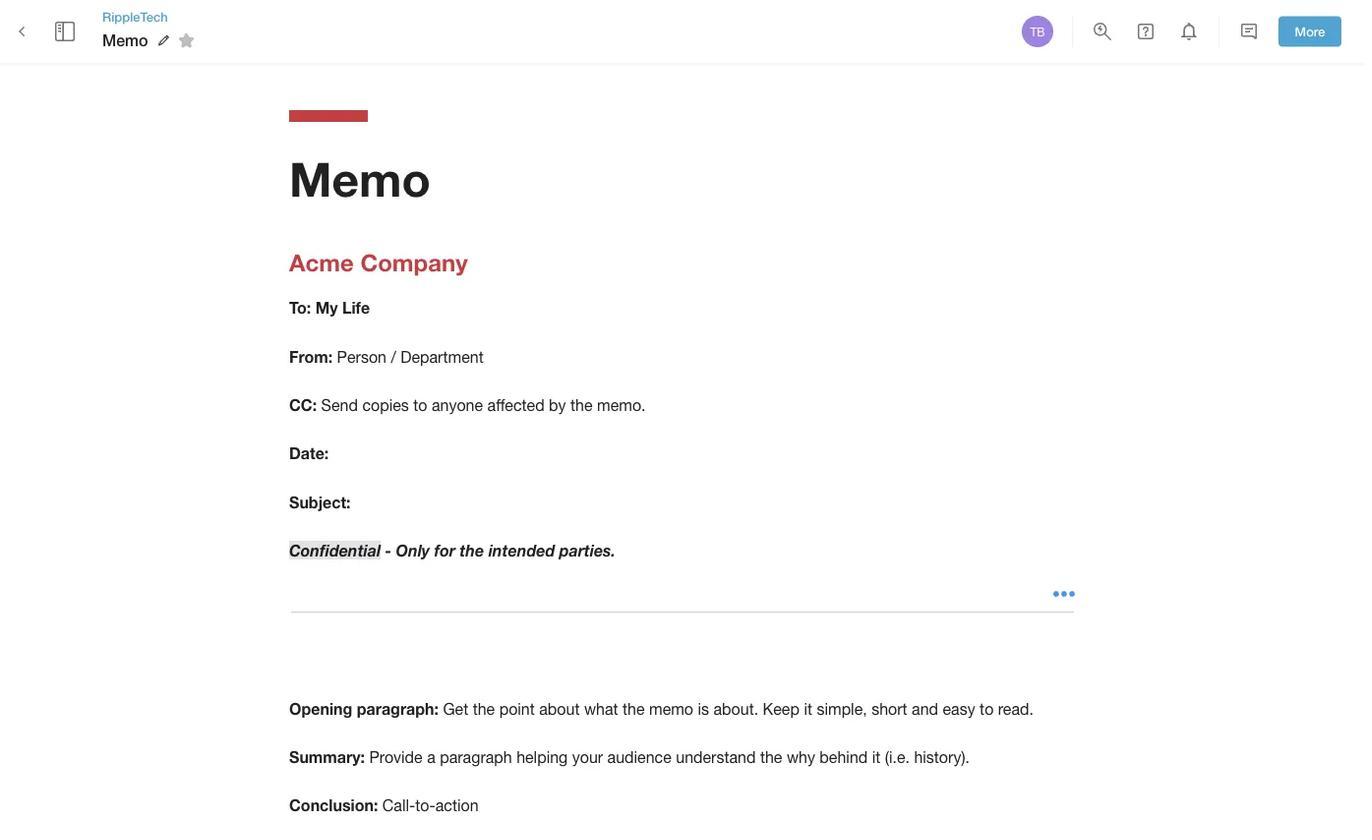 Task type: describe. For each thing, give the bounding box(es) containing it.
about
[[539, 700, 580, 718]]

intended
[[489, 541, 555, 560]]

why
[[787, 748, 815, 766]]

to inside cc: send copies to anyone affected by the memo.
[[413, 396, 427, 414]]

a
[[427, 748, 436, 766]]

what
[[584, 700, 618, 718]]

more
[[1295, 24, 1325, 39]]

copies
[[362, 396, 409, 414]]

company
[[360, 248, 468, 276]]

opening paragraph: get the point about what the memo is about. keep it simple, short and easy to read.
[[289, 699, 1034, 718]]

more button
[[1279, 16, 1342, 47]]

short
[[872, 700, 908, 718]]

0 vertical spatial memo
[[102, 31, 148, 50]]

action
[[436, 797, 479, 815]]

and
[[912, 700, 939, 718]]

paragraph:
[[357, 699, 439, 718]]

favorite image
[[175, 29, 198, 52]]

date:
[[289, 444, 329, 463]]

to inside opening paragraph: get the point about what the memo is about. keep it simple, short and easy to read.
[[980, 700, 994, 718]]

keep
[[763, 700, 800, 718]]

history).
[[914, 748, 970, 766]]

opening
[[289, 699, 352, 718]]

understand
[[676, 748, 756, 766]]

acme
[[289, 248, 354, 276]]

call-
[[382, 797, 415, 815]]

-
[[385, 541, 392, 560]]

the right get
[[473, 700, 495, 718]]

department
[[401, 348, 484, 366]]

it inside summary: provide a paragraph helping your audience understand the why behind it (i.e. history).
[[872, 748, 881, 766]]

the inside summary: provide a paragraph helping your audience understand the why behind it (i.e. history).
[[760, 748, 782, 766]]

rippletech
[[102, 9, 168, 24]]

the right for
[[460, 541, 484, 560]]

my
[[315, 299, 338, 317]]

your
[[572, 748, 603, 766]]

audience
[[608, 748, 672, 766]]

rippletech link
[[102, 8, 201, 26]]

the right what
[[623, 700, 645, 718]]

confidential
[[289, 541, 381, 560]]

to: my life
[[289, 299, 370, 317]]

parties.
[[559, 541, 616, 560]]

point
[[499, 700, 535, 718]]

summary:
[[289, 748, 365, 766]]

it inside opening paragraph: get the point about what the memo is about. keep it simple, short and easy to read.
[[804, 700, 813, 718]]

conclusion:
[[289, 796, 378, 815]]



Task type: locate. For each thing, give the bounding box(es) containing it.
read.
[[998, 700, 1034, 718]]

the left why
[[760, 748, 782, 766]]

0 vertical spatial to
[[413, 396, 427, 414]]

for
[[434, 541, 455, 560]]

to
[[413, 396, 427, 414], [980, 700, 994, 718]]

summary: provide a paragraph helping your audience understand the why behind it (i.e. history).
[[289, 748, 970, 766]]

tb button
[[1019, 13, 1057, 50]]

the
[[571, 396, 593, 414], [460, 541, 484, 560], [473, 700, 495, 718], [623, 700, 645, 718], [760, 748, 782, 766]]

cc:
[[289, 396, 317, 414]]

about.
[[714, 700, 759, 718]]

(i.e.
[[885, 748, 910, 766]]

0 horizontal spatial memo
[[102, 31, 148, 50]]

get
[[443, 700, 468, 718]]

simple,
[[817, 700, 867, 718]]

from:
[[289, 347, 333, 366]]

behind
[[820, 748, 868, 766]]

it
[[804, 700, 813, 718], [872, 748, 881, 766]]

memo
[[102, 31, 148, 50], [289, 150, 431, 207]]

memo up acme company
[[289, 150, 431, 207]]

anyone
[[432, 396, 483, 414]]

affected
[[487, 396, 545, 414]]

person
[[337, 348, 387, 366]]

1 vertical spatial to
[[980, 700, 994, 718]]

helping
[[517, 748, 568, 766]]

to:
[[289, 299, 311, 317]]

cc: send copies to anyone affected by the memo.
[[289, 396, 646, 414]]

the inside cc: send copies to anyone affected by the memo.
[[571, 396, 593, 414]]

/
[[391, 348, 396, 366]]

subject:
[[289, 493, 351, 511]]

to right 'copies'
[[413, 396, 427, 414]]

life
[[342, 299, 370, 317]]

to-
[[415, 797, 436, 815]]

tb
[[1030, 25, 1045, 38]]

1 vertical spatial memo
[[289, 150, 431, 207]]

provide
[[369, 748, 423, 766]]

paragraph
[[440, 748, 512, 766]]

0 horizontal spatial it
[[804, 700, 813, 718]]

1 horizontal spatial to
[[980, 700, 994, 718]]

memo down rippletech
[[102, 31, 148, 50]]

send
[[321, 396, 358, 414]]

from: person / department
[[289, 347, 484, 366]]

0 horizontal spatial to
[[413, 396, 427, 414]]

easy
[[943, 700, 976, 718]]

it left (i.e.
[[872, 748, 881, 766]]

it right keep
[[804, 700, 813, 718]]

the right the by
[[571, 396, 593, 414]]

1 vertical spatial it
[[872, 748, 881, 766]]

memo
[[649, 700, 694, 718]]

only
[[396, 541, 430, 560]]

conclusion: call-to-action
[[289, 796, 479, 815]]

1 horizontal spatial memo
[[289, 150, 431, 207]]

is
[[698, 700, 709, 718]]

confidential - only for the intended parties.
[[289, 541, 616, 560]]

memo.
[[597, 396, 646, 414]]

0 vertical spatial it
[[804, 700, 813, 718]]

acme company
[[289, 248, 468, 276]]

by
[[549, 396, 566, 414]]

1 horizontal spatial it
[[872, 748, 881, 766]]

to right easy
[[980, 700, 994, 718]]



Task type: vqa. For each thing, say whether or not it's contained in the screenshot.


